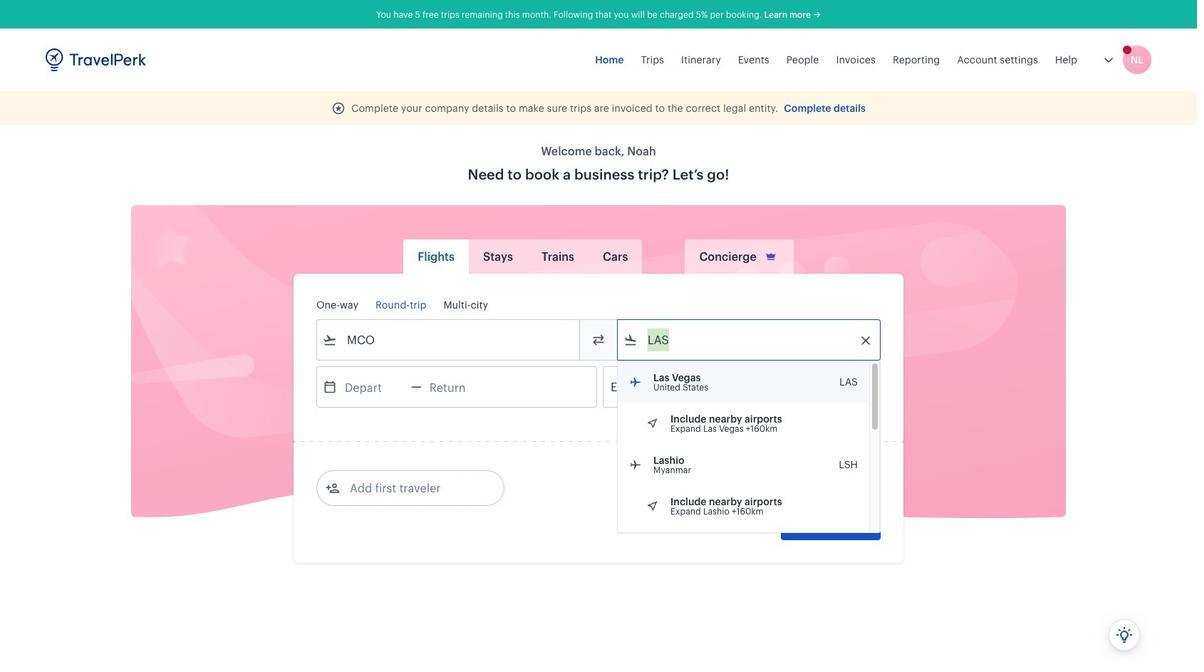 Task type: locate. For each thing, give the bounding box(es) containing it.
Return text field
[[422, 367, 496, 407]]

Depart text field
[[337, 367, 411, 407]]

From search field
[[337, 329, 561, 351]]



Task type: vqa. For each thing, say whether or not it's contained in the screenshot.
Add First Traveler search field
yes



Task type: describe. For each thing, give the bounding box(es) containing it.
To search field
[[638, 329, 862, 351]]

Add first traveler search field
[[340, 477, 488, 500]]



